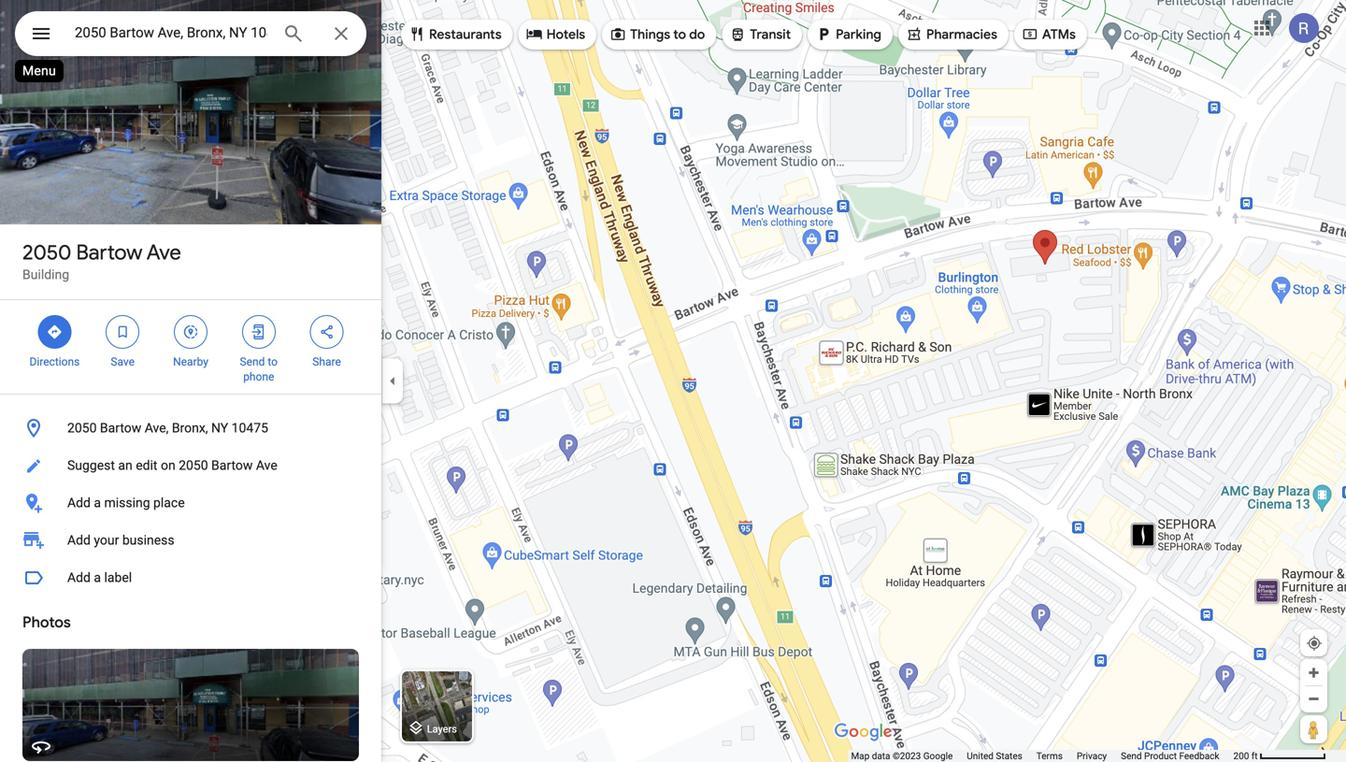 Task type: describe. For each thing, give the bounding box(es) containing it.
2050 Bartow Ave, Bronx, NY 10475 field
[[15, 11, 367, 56]]

add your business link
[[0, 522, 381, 559]]

suggest an edit on 2050 bartow ave button
[[0, 447, 381, 484]]

200 ft button
[[1234, 750, 1327, 762]]


[[250, 322, 267, 342]]

edit
[[136, 458, 158, 473]]

2050 bartow ave building
[[22, 239, 181, 282]]


[[1022, 24, 1039, 44]]

do
[[689, 26, 705, 43]]

privacy
[[1077, 750, 1107, 762]]

hotels
[[547, 26, 585, 43]]


[[906, 24, 923, 44]]

states
[[996, 750, 1023, 762]]

google account: ruby anderson  
(rubyanndersson@gmail.com) image
[[1289, 13, 1319, 43]]

 hotels
[[526, 24, 585, 44]]

2050 for ave,
[[67, 420, 97, 436]]

directions
[[29, 355, 80, 368]]

building
[[22, 267, 69, 282]]

2050 bartow ave, bronx, ny 10475
[[67, 420, 268, 436]]

bartow for ave
[[76, 239, 142, 266]]

missing
[[104, 495, 150, 511]]

a for missing
[[94, 495, 101, 511]]


[[409, 24, 425, 44]]

show your location image
[[1306, 635, 1323, 652]]

send to phone
[[240, 355, 278, 383]]


[[182, 322, 199, 342]]


[[114, 322, 131, 342]]

send for send product feedback
[[1121, 750, 1142, 762]]

add for add a missing place
[[67, 495, 91, 511]]


[[46, 322, 63, 342]]

your
[[94, 533, 119, 548]]

add a missing place
[[67, 495, 185, 511]]

add a missing place button
[[0, 484, 381, 522]]

bartow for ave,
[[100, 420, 141, 436]]

show street view coverage image
[[1301, 715, 1328, 743]]

terms
[[1037, 750, 1063, 762]]

suggest an edit on 2050 bartow ave
[[67, 458, 277, 473]]


[[610, 24, 627, 44]]


[[318, 322, 335, 342]]

suggest
[[67, 458, 115, 473]]

to inside send to phone
[[268, 355, 278, 368]]

©2023
[[893, 750, 921, 762]]


[[526, 24, 543, 44]]

200 ft
[[1234, 750, 1258, 762]]

ave inside button
[[256, 458, 277, 473]]

actions for 2050 bartow ave region
[[0, 300, 381, 394]]

place
[[153, 495, 185, 511]]

parking
[[836, 26, 882, 43]]

things
[[630, 26, 670, 43]]

united states
[[967, 750, 1023, 762]]

 search field
[[15, 11, 367, 60]]

zoom out image
[[1307, 692, 1321, 706]]

ft
[[1252, 750, 1258, 762]]

business
[[122, 533, 174, 548]]

ave,
[[145, 420, 169, 436]]

an
[[118, 458, 133, 473]]

share
[[313, 355, 341, 368]]

 parking
[[815, 24, 882, 44]]

map data ©2023 google
[[851, 750, 953, 762]]

10475
[[232, 420, 268, 436]]

zoom in image
[[1307, 666, 1321, 680]]

save
[[111, 355, 135, 368]]



Task type: vqa. For each thing, say whether or not it's contained in the screenshot.


Task type: locate. For each thing, give the bounding box(es) containing it.
1 horizontal spatial send
[[1121, 750, 1142, 762]]

bartow inside 2050 bartow ave, bronx, ny 10475 button
[[100, 420, 141, 436]]

restaurants
[[429, 26, 502, 43]]

 pharmacies
[[906, 24, 998, 44]]

1 vertical spatial a
[[94, 570, 101, 585]]

ave
[[147, 239, 181, 266], [256, 458, 277, 473]]

bronx,
[[172, 420, 208, 436]]

1 vertical spatial 2050
[[67, 420, 97, 436]]

a for label
[[94, 570, 101, 585]]

2050 bartow ave, bronx, ny 10475 button
[[0, 410, 381, 447]]

on
[[161, 458, 175, 473]]

0 vertical spatial to
[[674, 26, 686, 43]]

to inside  things to do
[[674, 26, 686, 43]]

to up the phone at the left of page
[[268, 355, 278, 368]]

2050 for ave
[[22, 239, 71, 266]]

send inside button
[[1121, 750, 1142, 762]]

2 vertical spatial 2050
[[179, 458, 208, 473]]

add left your
[[67, 533, 91, 548]]

2 a from the top
[[94, 570, 101, 585]]

send product feedback
[[1121, 750, 1220, 762]]


[[815, 24, 832, 44]]

photos
[[22, 613, 71, 632]]

a left label
[[94, 570, 101, 585]]

send left product
[[1121, 750, 1142, 762]]

1 vertical spatial add
[[67, 533, 91, 548]]

footer containing map data ©2023 google
[[851, 750, 1234, 762]]

 button
[[15, 11, 67, 60]]

1 a from the top
[[94, 495, 101, 511]]

add for add your business
[[67, 533, 91, 548]]

terms button
[[1037, 750, 1063, 762]]

send
[[240, 355, 265, 368], [1121, 750, 1142, 762]]

label
[[104, 570, 132, 585]]

privacy button
[[1077, 750, 1107, 762]]

2050 inside 2050 bartow ave building
[[22, 239, 71, 266]]

1 add from the top
[[67, 495, 91, 511]]


[[730, 24, 746, 44]]

1 horizontal spatial to
[[674, 26, 686, 43]]

 things to do
[[610, 24, 705, 44]]

add your business
[[67, 533, 174, 548]]

send inside send to phone
[[240, 355, 265, 368]]

2050 bartow ave main content
[[0, 0, 381, 762]]

pharmacies
[[927, 26, 998, 43]]

200
[[1234, 750, 1249, 762]]

send product feedback button
[[1121, 750, 1220, 762]]

None field
[[75, 22, 267, 44]]

a
[[94, 495, 101, 511], [94, 570, 101, 585]]

0 horizontal spatial to
[[268, 355, 278, 368]]

2050 inside suggest an edit on 2050 bartow ave button
[[179, 458, 208, 473]]

bartow up 
[[76, 239, 142, 266]]

google
[[924, 750, 953, 762]]

2050 up suggest
[[67, 420, 97, 436]]

layers
[[427, 723, 457, 735]]

add for add a label
[[67, 570, 91, 585]]

ave inside 2050 bartow ave building
[[147, 239, 181, 266]]

map
[[851, 750, 870, 762]]

3 add from the top
[[67, 570, 91, 585]]

0 horizontal spatial send
[[240, 355, 265, 368]]

atms
[[1042, 26, 1076, 43]]

send for send to phone
[[240, 355, 265, 368]]

a left missing
[[94, 495, 101, 511]]

add left label
[[67, 570, 91, 585]]

2 vertical spatial bartow
[[211, 458, 253, 473]]

bartow inside 2050 bartow ave building
[[76, 239, 142, 266]]

united states button
[[967, 750, 1023, 762]]

footer inside the google maps element
[[851, 750, 1234, 762]]

bartow
[[76, 239, 142, 266], [100, 420, 141, 436], [211, 458, 253, 473]]

add
[[67, 495, 91, 511], [67, 533, 91, 548], [67, 570, 91, 585]]

0 vertical spatial ave
[[147, 239, 181, 266]]

google maps element
[[0, 0, 1346, 762]]

bartow inside suggest an edit on 2050 bartow ave button
[[211, 458, 253, 473]]

collapse side panel image
[[382, 371, 403, 391]]

 transit
[[730, 24, 791, 44]]

 restaurants
[[409, 24, 502, 44]]

nearby
[[173, 355, 208, 368]]

0 vertical spatial send
[[240, 355, 265, 368]]

add a label button
[[0, 559, 381, 597]]

transit
[[750, 26, 791, 43]]

2050
[[22, 239, 71, 266], [67, 420, 97, 436], [179, 458, 208, 473]]

0 vertical spatial add
[[67, 495, 91, 511]]

1 vertical spatial send
[[1121, 750, 1142, 762]]

to
[[674, 26, 686, 43], [268, 355, 278, 368]]

united
[[967, 750, 994, 762]]


[[30, 20, 52, 47]]

1 vertical spatial to
[[268, 355, 278, 368]]

data
[[872, 750, 891, 762]]

0 vertical spatial 2050
[[22, 239, 71, 266]]

0 horizontal spatial ave
[[147, 239, 181, 266]]

add down suggest
[[67, 495, 91, 511]]

1 horizontal spatial ave
[[256, 458, 277, 473]]

2 add from the top
[[67, 533, 91, 548]]

0 vertical spatial a
[[94, 495, 101, 511]]

 atms
[[1022, 24, 1076, 44]]

2050 inside 2050 bartow ave, bronx, ny 10475 button
[[67, 420, 97, 436]]

feedback
[[1179, 750, 1220, 762]]

ny
[[211, 420, 228, 436]]

footer
[[851, 750, 1234, 762]]

1 vertical spatial ave
[[256, 458, 277, 473]]

2050 right on
[[179, 458, 208, 473]]

product
[[1144, 750, 1177, 762]]

0 vertical spatial bartow
[[76, 239, 142, 266]]

2 vertical spatial add
[[67, 570, 91, 585]]

to left do
[[674, 26, 686, 43]]

1 vertical spatial bartow
[[100, 420, 141, 436]]

phone
[[243, 370, 274, 383]]

bartow left ave,
[[100, 420, 141, 436]]

2050 up building
[[22, 239, 71, 266]]

add a label
[[67, 570, 132, 585]]

bartow down ny in the bottom left of the page
[[211, 458, 253, 473]]

none field inside 2050 bartow ave, bronx, ny 10475 field
[[75, 22, 267, 44]]

send up the phone at the left of page
[[240, 355, 265, 368]]



